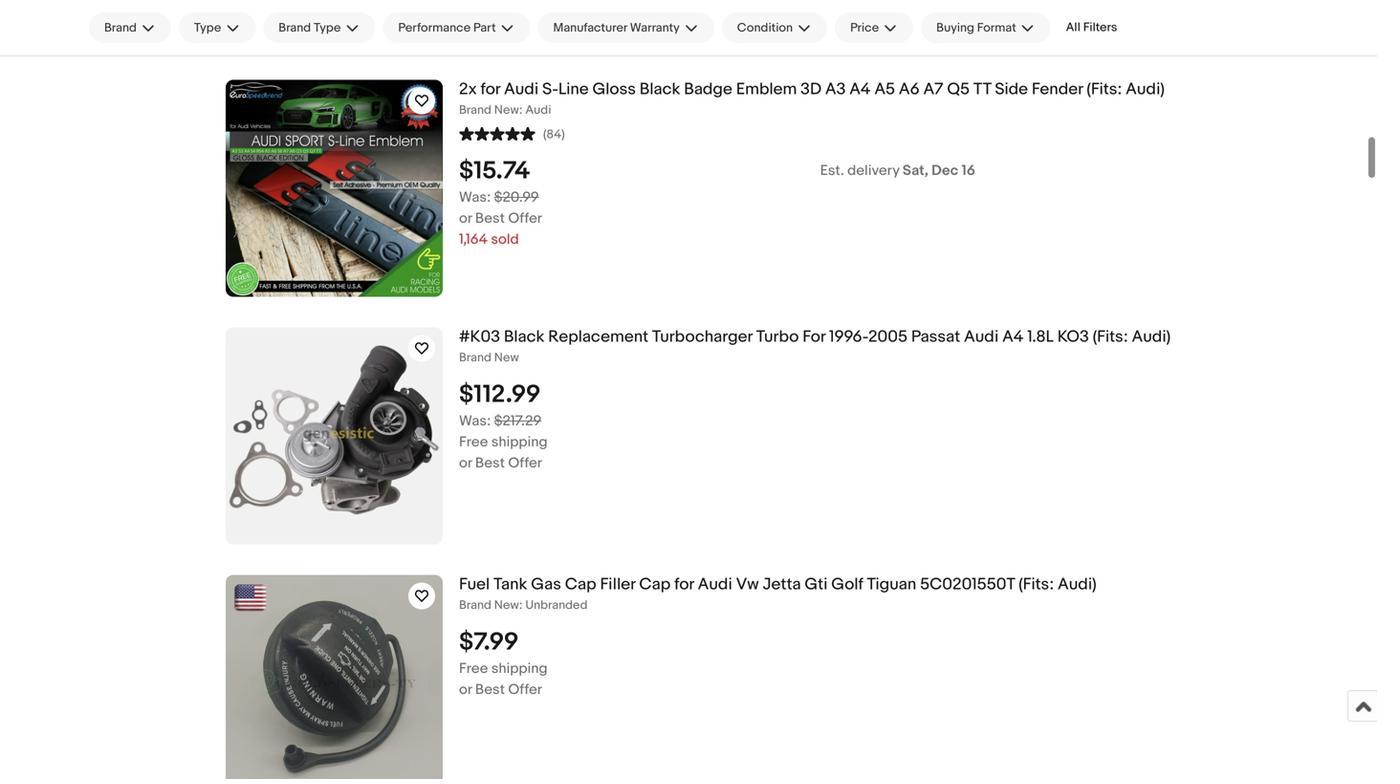 Task type: vqa. For each thing, say whether or not it's contained in the screenshot.
Audi in #K03 Black Replacement Turbocharger Turbo For 1996-2005 Passat Audi A4 1.8L KO3 (Fits: Audi) Brand New
yes



Task type: locate. For each thing, give the bounding box(es) containing it.
None text field
[[459, 103, 1362, 118], [459, 598, 1362, 614], [459, 103, 1362, 118], [459, 598, 1362, 614]]

est. delivery sat, dec 16 was: $20.99 or best offer 1,164 sold
[[459, 162, 976, 248]]

offer down $7.99
[[508, 682, 542, 699]]

black right #k03
[[504, 327, 545, 347]]

vw
[[736, 575, 759, 595]]

1 offer from the top
[[508, 210, 542, 227]]

shipping down $7.99
[[492, 660, 548, 678]]

1 horizontal spatial type
[[314, 20, 341, 35]]

16
[[962, 162, 976, 179]]

1 best from the top
[[475, 210, 505, 227]]

0 vertical spatial for
[[481, 79, 501, 100]]

best down $7.99
[[475, 682, 505, 699]]

new
[[494, 103, 519, 117], [494, 350, 519, 365], [494, 598, 519, 613]]

a4 right a3
[[850, 79, 871, 100]]

all
[[1066, 20, 1081, 35]]

free
[[459, 434, 488, 451], [459, 660, 488, 678]]

0 vertical spatial shipping
[[492, 434, 548, 451]]

brand
[[104, 20, 137, 35], [279, 20, 311, 35], [459, 103, 492, 117], [459, 350, 492, 365], [459, 598, 492, 613]]

(fits: right ko3
[[1093, 327, 1129, 347]]

audi left vw
[[698, 575, 733, 595]]

black right gloss
[[640, 79, 681, 100]]

was: inside $112.99 was: $217.29 free shipping or best offer
[[459, 413, 491, 430]]

audi left s-
[[504, 79, 539, 100]]

filler
[[600, 575, 636, 595]]

:
[[519, 103, 523, 117], [519, 598, 523, 613]]

audi) inside 'fuel tank gas cap filler cap for audi vw jetta gti golf tiguan 5c0201550t (fits: audi) brand new : unbranded'
[[1058, 575, 1097, 595]]

q5
[[948, 79, 970, 100]]

3 or from the top
[[459, 682, 472, 699]]

1 vertical spatial best
[[475, 455, 505, 472]]

condition
[[737, 20, 793, 35]]

was: down "$112.99"
[[459, 413, 491, 430]]

0 vertical spatial best
[[475, 210, 505, 227]]

1 : from the top
[[519, 103, 523, 117]]

: inside 2x for audi s-line gloss black badge emblem 3d a3 a4 a5 a6 a7 q5 tt side fender (fits: audi) brand new : audi
[[519, 103, 523, 117]]

3 best from the top
[[475, 682, 505, 699]]

est.
[[821, 162, 845, 179]]

: down tank
[[519, 598, 523, 613]]

1 vertical spatial shipping
[[492, 660, 548, 678]]

dec
[[932, 162, 959, 179]]

sat,
[[903, 162, 929, 179]]

3 offer from the top
[[508, 682, 542, 699]]

tiguan
[[867, 575, 917, 595]]

0 vertical spatial a4
[[850, 79, 871, 100]]

1 horizontal spatial for
[[675, 575, 694, 595]]

black inside #k03 black replacement turbocharger turbo for 1996-2005 passat audi a4 1.8l ko3 (fits: audi) brand new
[[504, 327, 545, 347]]

0 horizontal spatial for
[[481, 79, 501, 100]]

(fits: right "5c0201550t" in the right bottom of the page
[[1019, 575, 1054, 595]]

1.8l
[[1028, 327, 1054, 347]]

offer down $20.99
[[508, 210, 542, 227]]

ko3
[[1058, 327, 1090, 347]]

1 horizontal spatial a4
[[1003, 327, 1024, 347]]

1 shipping from the top
[[492, 434, 548, 451]]

shipping inside $7.99 free shipping or best offer
[[492, 660, 548, 678]]

1 horizontal spatial cap
[[639, 575, 671, 595]]

1 vertical spatial :
[[519, 598, 523, 613]]

0 vertical spatial was:
[[459, 189, 491, 206]]

2 vertical spatial new
[[494, 598, 519, 613]]

or down $7.99
[[459, 682, 472, 699]]

(fits:
[[1087, 79, 1123, 100], [1093, 327, 1129, 347], [1019, 575, 1054, 595]]

1,164
[[459, 231, 488, 248]]

2 or from the top
[[459, 455, 472, 472]]

#k03 black replacement turbocharger turbo for 1996-2005 passat audi a4 1.8l ko3 (fits: audi) brand new
[[459, 327, 1171, 365]]

1 vertical spatial a4
[[1003, 327, 1024, 347]]

0 horizontal spatial type
[[194, 20, 221, 35]]

2005
[[869, 327, 908, 347]]

free down "$112.99"
[[459, 434, 488, 451]]

2 was: from the top
[[459, 413, 491, 430]]

fender
[[1032, 79, 1083, 100]]

0 horizontal spatial cap
[[565, 575, 597, 595]]

$112.99 was: $217.29 free shipping or best offer
[[459, 380, 548, 472]]

1 vertical spatial was:
[[459, 413, 491, 430]]

2 free from the top
[[459, 660, 488, 678]]

1 cap from the left
[[565, 575, 597, 595]]

best up sold
[[475, 210, 505, 227]]

new up '(84)' link
[[494, 103, 519, 117]]

condition button
[[722, 12, 828, 43]]

(84)
[[543, 127, 565, 142]]

new down #k03
[[494, 350, 519, 365]]

s-
[[543, 79, 559, 100]]

audi
[[504, 79, 539, 100], [526, 103, 552, 117], [964, 327, 999, 347], [698, 575, 733, 595]]

best down $217.29
[[475, 455, 505, 472]]

2 vertical spatial offer
[[508, 682, 542, 699]]

2 new from the top
[[494, 350, 519, 365]]

0 vertical spatial or
[[459, 210, 472, 227]]

2 vertical spatial best
[[475, 682, 505, 699]]

1 was: from the top
[[459, 189, 491, 206]]

1 new from the top
[[494, 103, 519, 117]]

gas
[[531, 575, 562, 595]]

for left vw
[[675, 575, 694, 595]]

0 vertical spatial :
[[519, 103, 523, 117]]

$217.29
[[494, 413, 542, 430]]

a4
[[850, 79, 871, 100], [1003, 327, 1024, 347]]

1 vertical spatial offer
[[508, 455, 542, 472]]

brand inside 2x for audi s-line gloss black badge emblem 3d a3 a4 a5 a6 a7 q5 tt side fender (fits: audi) brand new : audi
[[459, 103, 492, 117]]

0 horizontal spatial a4
[[850, 79, 871, 100]]

was: down $15.74
[[459, 189, 491, 206]]

shipping down $217.29
[[492, 434, 548, 451]]

audi inside #k03 black replacement turbocharger turbo for 1996-2005 passat audi a4 1.8l ko3 (fits: audi) brand new
[[964, 327, 999, 347]]

(fits: right the fender
[[1087, 79, 1123, 100]]

1 vertical spatial for
[[675, 575, 694, 595]]

free down $7.99
[[459, 660, 488, 678]]

brand type
[[279, 20, 341, 35]]

a5
[[875, 79, 896, 100]]

unbranded
[[526, 598, 588, 613]]

was:
[[459, 189, 491, 206], [459, 413, 491, 430]]

or down "$112.99"
[[459, 455, 472, 472]]

new inside 2x for audi s-line gloss black badge emblem 3d a3 a4 a5 a6 a7 q5 tt side fender (fits: audi) brand new : audi
[[494, 103, 519, 117]]

audi right passat
[[964, 327, 999, 347]]

black
[[640, 79, 681, 100], [504, 327, 545, 347]]

cap up the unbranded
[[565, 575, 597, 595]]

1 free from the top
[[459, 434, 488, 451]]

1996-
[[830, 327, 869, 347]]

2 shipping from the top
[[492, 660, 548, 678]]

1 vertical spatial black
[[504, 327, 545, 347]]

brand inside 'fuel tank gas cap filler cap for audi vw jetta gti golf tiguan 5c0201550t (fits: audi) brand new : unbranded'
[[459, 598, 492, 613]]

manufacturer warranty button
[[538, 12, 714, 43]]

(fits: inside 2x for audi s-line gloss black badge emblem 3d a3 a4 a5 a6 a7 q5 tt side fender (fits: audi) brand new : audi
[[1087, 79, 1123, 100]]

type
[[194, 20, 221, 35], [314, 20, 341, 35]]

audi)
[[1126, 79, 1165, 100], [1132, 327, 1171, 347], [1058, 575, 1097, 595]]

2 vertical spatial or
[[459, 682, 472, 699]]

golf
[[832, 575, 864, 595]]

1 vertical spatial (fits:
[[1093, 327, 1129, 347]]

manufacturer warranty
[[554, 20, 680, 35]]

best inside $112.99 was: $217.29 free shipping or best offer
[[475, 455, 505, 472]]

all filters
[[1066, 20, 1118, 35]]

1 horizontal spatial black
[[640, 79, 681, 100]]

2 offer from the top
[[508, 455, 542, 472]]

performance part
[[398, 20, 496, 35]]

3d
[[801, 79, 822, 100]]

0 vertical spatial black
[[640, 79, 681, 100]]

for right 2x
[[481, 79, 501, 100]]

for
[[481, 79, 501, 100], [675, 575, 694, 595]]

or up 1,164
[[459, 210, 472, 227]]

3 new from the top
[[494, 598, 519, 613]]

1 vertical spatial free
[[459, 660, 488, 678]]

0 vertical spatial new
[[494, 103, 519, 117]]

a6
[[899, 79, 920, 100]]

2 : from the top
[[519, 598, 523, 613]]

a4 left 1.8l
[[1003, 327, 1024, 347]]

tt
[[974, 79, 992, 100]]

2 vertical spatial audi)
[[1058, 575, 1097, 595]]

filters
[[1084, 20, 1118, 35]]

shipping
[[492, 434, 548, 451], [492, 660, 548, 678]]

2 cap from the left
[[639, 575, 671, 595]]

1 vertical spatial or
[[459, 455, 472, 472]]

free inside $112.99 was: $217.29 free shipping or best offer
[[459, 434, 488, 451]]

2 vertical spatial (fits:
[[1019, 575, 1054, 595]]

cap
[[565, 575, 597, 595], [639, 575, 671, 595]]

#k03 black replacement turbocharger turbo for 1996-2005 passat audi a4 1.8l ko3 image
[[226, 337, 443, 535]]

2 best from the top
[[475, 455, 505, 472]]

new down tank
[[494, 598, 519, 613]]

or inside $7.99 free shipping or best offer
[[459, 682, 472, 699]]

fuel
[[459, 575, 490, 595]]

1 vertical spatial new
[[494, 350, 519, 365]]

0 vertical spatial audi)
[[1126, 79, 1165, 100]]

offer inside $7.99 free shipping or best offer
[[508, 682, 542, 699]]

or inside $112.99 was: $217.29 free shipping or best offer
[[459, 455, 472, 472]]

brand inside #k03 black replacement turbocharger turbo for 1996-2005 passat audi a4 1.8l ko3 (fits: audi) brand new
[[459, 350, 492, 365]]

offer down $217.29
[[508, 455, 542, 472]]

gloss
[[593, 79, 636, 100]]

gti
[[805, 575, 828, 595]]

0 vertical spatial (fits:
[[1087, 79, 1123, 100]]

offer
[[508, 210, 542, 227], [508, 455, 542, 472], [508, 682, 542, 699]]

fuel tank gas cap filler cap for audi vw jetta gti golf tiguan 5c0201550t (fits: audi) brand new : unbranded
[[459, 575, 1097, 613]]

brand type button
[[263, 12, 375, 43]]

1 or from the top
[[459, 210, 472, 227]]

2 type from the left
[[314, 20, 341, 35]]

passat
[[912, 327, 961, 347]]

best
[[475, 210, 505, 227], [475, 455, 505, 472], [475, 682, 505, 699]]

a7
[[924, 79, 944, 100]]

1 vertical spatial audi)
[[1132, 327, 1171, 347]]

free inside $7.99 free shipping or best offer
[[459, 660, 488, 678]]

cap right the filler
[[639, 575, 671, 595]]

0 vertical spatial offer
[[508, 210, 542, 227]]

0 vertical spatial free
[[459, 434, 488, 451]]

a4 inside #k03 black replacement turbocharger turbo for 1996-2005 passat audi a4 1.8l ko3 (fits: audi) brand new
[[1003, 327, 1024, 347]]

0 horizontal spatial black
[[504, 327, 545, 347]]

or
[[459, 210, 472, 227], [459, 455, 472, 472], [459, 682, 472, 699]]

: up '(84)' link
[[519, 103, 523, 117]]

#k03
[[459, 327, 500, 347]]



Task type: describe. For each thing, give the bounding box(es) containing it.
brand inside dropdown button
[[279, 20, 311, 35]]

turbocharger
[[652, 327, 753, 347]]

emblem
[[736, 79, 797, 100]]

was: inside 'est. delivery sat, dec 16 was: $20.99 or best offer 1,164 sold'
[[459, 189, 491, 206]]

performance part button
[[383, 12, 531, 43]]

warranty
[[630, 20, 680, 35]]

$112.99
[[459, 380, 541, 410]]

audi) inside 2x for audi s-line gloss black badge emblem 3d a3 a4 a5 a6 a7 q5 tt side fender (fits: audi) brand new : audi
[[1126, 79, 1165, 100]]

all filters button
[[1059, 12, 1126, 43]]

Brand New text field
[[459, 350, 1362, 366]]

new inside #k03 black replacement turbocharger turbo for 1996-2005 passat audi a4 1.8l ko3 (fits: audi) brand new
[[494, 350, 519, 365]]

sold
[[491, 231, 519, 248]]

brand button
[[89, 12, 171, 43]]

line
[[559, 79, 589, 100]]

turbo
[[757, 327, 799, 347]]

5c0201550t
[[920, 575, 1015, 595]]

part
[[474, 20, 496, 35]]

delivery
[[848, 162, 900, 179]]

(fits: inside 'fuel tank gas cap filler cap for audi vw jetta gti golf tiguan 5c0201550t (fits: audi) brand new : unbranded'
[[1019, 575, 1054, 595]]

2x for audi s-line gloss black badge emblem 3d a3 a4 a5 a6 a7 q5 tt side fender image
[[226, 80, 443, 297]]

for
[[803, 327, 826, 347]]

buying format
[[937, 20, 1017, 35]]

2x for audi s-line gloss black badge emblem 3d a3 a4 a5 a6 a7 q5 tt side fender (fits: audi) link
[[459, 79, 1362, 100]]

best inside $7.99 free shipping or best offer
[[475, 682, 505, 699]]

new inside 'fuel tank gas cap filler cap for audi vw jetta gti golf tiguan 5c0201550t (fits: audi) brand new : unbranded'
[[494, 598, 519, 613]]

offer inside 'est. delivery sat, dec 16 was: $20.99 or best offer 1,164 sold'
[[508, 210, 542, 227]]

(84) link
[[459, 125, 565, 142]]

best inside 'est. delivery sat, dec 16 was: $20.99 or best offer 1,164 sold'
[[475, 210, 505, 227]]

audi) inside #k03 black replacement turbocharger turbo for 1996-2005 passat audi a4 1.8l ko3 (fits: audi) brand new
[[1132, 327, 1171, 347]]

side
[[995, 79, 1029, 100]]

performance
[[398, 20, 471, 35]]

#k03 black replacement turbocharger turbo for 1996-2005 passat audi a4 1.8l ko3 (fits: audi) link
[[459, 327, 1362, 348]]

replacement
[[549, 327, 649, 347]]

fuel tank gas cap filler cap for audi vw jetta gti golf tiguan 5c0201550t image
[[226, 575, 443, 780]]

$7.99 free shipping or best offer
[[459, 628, 548, 699]]

2x
[[459, 79, 477, 100]]

fuel tank gas cap filler cap for audi vw jetta gti golf tiguan 5c0201550t (fits: audi) link
[[459, 575, 1362, 595]]

buying format button
[[922, 12, 1051, 43]]

black inside 2x for audi s-line gloss black badge emblem 3d a3 a4 a5 a6 a7 q5 tt side fender (fits: audi) brand new : audi
[[640, 79, 681, 100]]

tank
[[494, 575, 528, 595]]

audi s4 emblem gloss black 3d rear trunk lid badge oem s line logo nameplate a4 image
[[226, 0, 443, 49]]

shipping inside $112.99 was: $217.29 free shipping or best offer
[[492, 434, 548, 451]]

audi inside 'fuel tank gas cap filler cap for audi vw jetta gti golf tiguan 5c0201550t (fits: audi) brand new : unbranded'
[[698, 575, 733, 595]]

price button
[[835, 12, 914, 43]]

$15.74
[[459, 156, 530, 186]]

or inside 'est. delivery sat, dec 16 was: $20.99 or best offer 1,164 sold'
[[459, 210, 472, 227]]

manufacturer
[[554, 20, 628, 35]]

format
[[978, 20, 1017, 35]]

1 type from the left
[[194, 20, 221, 35]]

audi down s-
[[526, 103, 552, 117]]

for inside 'fuel tank gas cap filler cap for audi vw jetta gti golf tiguan 5c0201550t (fits: audi) brand new : unbranded'
[[675, 575, 694, 595]]

offer inside $112.99 was: $217.29 free shipping or best offer
[[508, 455, 542, 472]]

5 out of 5 stars image
[[459, 125, 536, 142]]

$7.99
[[459, 628, 519, 658]]

buying
[[937, 20, 975, 35]]

badge
[[684, 79, 733, 100]]

$20.99
[[494, 189, 539, 206]]

price
[[851, 20, 879, 35]]

: inside 'fuel tank gas cap filler cap for audi vw jetta gti golf tiguan 5c0201550t (fits: audi) brand new : unbranded'
[[519, 598, 523, 613]]

a4 inside 2x for audi s-line gloss black badge emblem 3d a3 a4 a5 a6 a7 q5 tt side fender (fits: audi) brand new : audi
[[850, 79, 871, 100]]

2x for audi s-line gloss black badge emblem 3d a3 a4 a5 a6 a7 q5 tt side fender (fits: audi) brand new : audi
[[459, 79, 1165, 117]]

brand inside 'dropdown button'
[[104, 20, 137, 35]]

a3
[[826, 79, 846, 100]]

for inside 2x for audi s-line gloss black badge emblem 3d a3 a4 a5 a6 a7 q5 tt side fender (fits: audi) brand new : audi
[[481, 79, 501, 100]]

(fits: inside #k03 black replacement turbocharger turbo for 1996-2005 passat audi a4 1.8l ko3 (fits: audi) brand new
[[1093, 327, 1129, 347]]

jetta
[[763, 575, 801, 595]]

type button
[[179, 12, 256, 43]]



